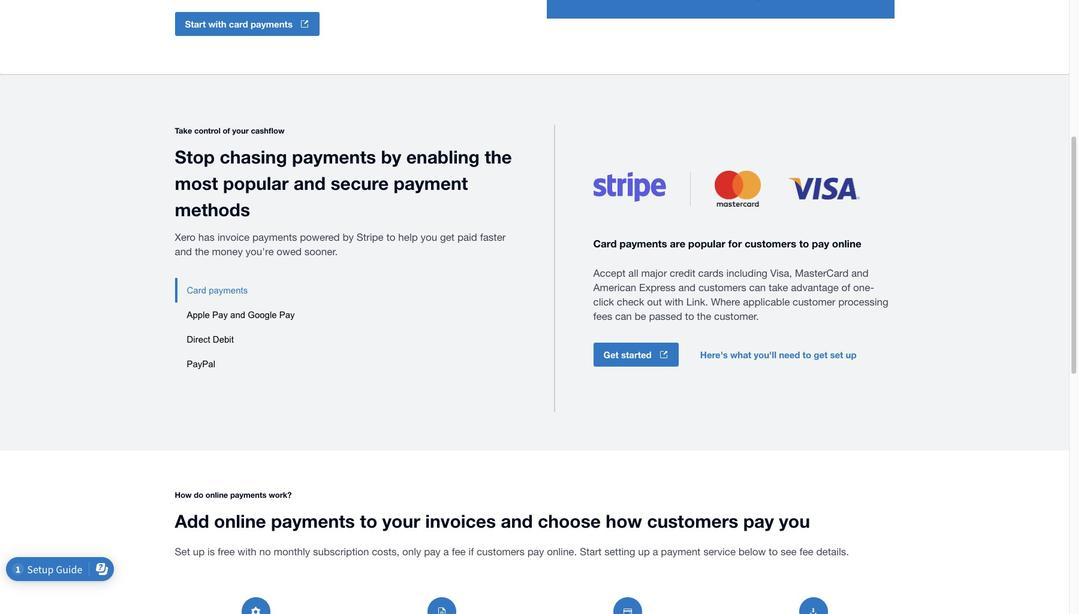 Task type: locate. For each thing, give the bounding box(es) containing it.
the
[[485, 147, 512, 168], [195, 246, 209, 258], [697, 310, 711, 322]]

1 a from the left
[[444, 547, 449, 559]]

with inside button
[[208, 19, 226, 30]]

for
[[728, 238, 742, 250]]

2 horizontal spatial the
[[697, 310, 711, 322]]

your left cashflow
[[232, 126, 249, 136]]

up left is at left
[[193, 547, 205, 559]]

pay
[[212, 310, 228, 321], [279, 310, 295, 321]]

customers
[[745, 238, 797, 250], [699, 282, 747, 294], [647, 511, 738, 533], [477, 547, 525, 559]]

to left see
[[769, 547, 778, 559]]

do
[[194, 491, 203, 500]]

1 horizontal spatial the
[[485, 147, 512, 168]]

1 vertical spatial online
[[206, 491, 228, 500]]

and down xero
[[175, 246, 192, 258]]

fee left if
[[452, 547, 466, 559]]

you up see
[[779, 511, 810, 533]]

0 horizontal spatial a
[[444, 547, 449, 559]]

card payments are popular for customers to pay online
[[593, 238, 862, 250]]

the right enabling
[[485, 147, 512, 168]]

can down check
[[615, 310, 632, 322]]

click
[[593, 296, 614, 308]]

popular
[[223, 173, 289, 195], [688, 238, 726, 250]]

to right need
[[803, 349, 811, 360]]

card
[[593, 238, 617, 250], [187, 286, 206, 296]]

payments inside the xero has invoice payments powered by stripe to help you get paid faster and the money you're owed sooner.
[[252, 232, 297, 244]]

of right control
[[223, 126, 230, 136]]

with left no
[[238, 547, 257, 559]]

and left google in the left of the page
[[230, 310, 245, 321]]

1 vertical spatial with
[[665, 296, 684, 308]]

1 horizontal spatial by
[[381, 147, 401, 168]]

online up 'mastercard'
[[832, 238, 862, 250]]

1 horizontal spatial fee
[[800, 547, 814, 559]]

payments up owed
[[252, 232, 297, 244]]

1 vertical spatial you
[[779, 511, 810, 533]]

credit
[[670, 267, 696, 279]]

powered
[[300, 232, 340, 244]]

1 vertical spatial by
[[343, 232, 354, 244]]

the down link.
[[697, 310, 711, 322]]

1 horizontal spatial your
[[382, 511, 420, 533]]

card up "apple"
[[187, 286, 206, 296]]

1 horizontal spatial get
[[814, 349, 828, 360]]

pay right "apple"
[[212, 310, 228, 321]]

up inside button
[[846, 349, 857, 360]]

of left "one-"
[[842, 282, 851, 294]]

0 vertical spatial get
[[440, 232, 455, 244]]

start
[[185, 19, 206, 30], [580, 547, 602, 559]]

get left 'set'
[[814, 349, 828, 360]]

can up applicable
[[749, 282, 766, 294]]

0 horizontal spatial your
[[232, 126, 249, 136]]

1 horizontal spatial a
[[653, 547, 658, 559]]

card up the accept
[[593, 238, 617, 250]]

up
[[846, 349, 857, 360], [193, 547, 205, 559], [638, 547, 650, 559]]

1 vertical spatial of
[[842, 282, 851, 294]]

popular left "for"
[[688, 238, 726, 250]]

xero has invoice payments powered by stripe to help you get paid faster and the money you're owed sooner.
[[175, 232, 506, 258]]

pay inside 'card payments are popular for customers to pay online' tab panel
[[812, 238, 829, 250]]

set
[[830, 349, 843, 360]]

paypal
[[187, 359, 215, 370]]

your up only
[[382, 511, 420, 533]]

payments up all
[[620, 238, 667, 250]]

fee
[[452, 547, 466, 559], [800, 547, 814, 559]]

by
[[381, 147, 401, 168], [343, 232, 354, 244]]

payment
[[394, 173, 468, 195], [661, 547, 701, 559]]

and left secure
[[294, 173, 326, 195]]

1 horizontal spatial start
[[580, 547, 602, 559]]

0 vertical spatial of
[[223, 126, 230, 136]]

invoices
[[425, 511, 496, 533]]

you right "help"
[[421, 232, 437, 244]]

0 horizontal spatial popular
[[223, 173, 289, 195]]

start right online.
[[580, 547, 602, 559]]

online right do
[[206, 491, 228, 500]]

video player region
[[547, 0, 894, 19]]

0 vertical spatial popular
[[223, 173, 289, 195]]

and up "one-"
[[851, 267, 869, 279]]

1 horizontal spatial pay
[[279, 310, 295, 321]]

add
[[175, 511, 209, 533]]

2 fee from the left
[[800, 547, 814, 559]]

you inside the xero has invoice payments powered by stripe to help you get paid faster and the money you're owed sooner.
[[421, 232, 437, 244]]

with up the passed
[[665, 296, 684, 308]]

payments up monthly
[[271, 511, 355, 533]]

a left if
[[444, 547, 449, 559]]

stripe
[[357, 232, 384, 244]]

0 horizontal spatial fee
[[452, 547, 466, 559]]

sooner.
[[305, 246, 338, 258]]

0 vertical spatial by
[[381, 147, 401, 168]]

1 horizontal spatial card
[[593, 238, 617, 250]]

to inside accept all major credit cards including visa, mastercard and american express and customers can take advantage of one- click check out with link. where applicable customer processing fees can be passed to the customer.
[[685, 310, 694, 322]]

the inside the stop chasing payments by enabling the most popular and secure payment methods
[[485, 147, 512, 168]]

1 horizontal spatial payment
[[661, 547, 701, 559]]

by inside the stop chasing payments by enabling the most popular and secure payment methods
[[381, 147, 401, 168]]

all
[[628, 267, 638, 279]]

setting
[[605, 547, 635, 559]]

1 vertical spatial card
[[187, 286, 206, 296]]

popular down chasing
[[223, 173, 289, 195]]

0 horizontal spatial can
[[615, 310, 632, 322]]

by up secure
[[381, 147, 401, 168]]

card inside button
[[187, 286, 206, 296]]

need
[[779, 349, 800, 360]]

0 horizontal spatial with
[[208, 19, 226, 30]]

0 horizontal spatial start
[[185, 19, 206, 30]]

start inside button
[[185, 19, 206, 30]]

one-
[[853, 282, 874, 294]]

0 vertical spatial with
[[208, 19, 226, 30]]

2 vertical spatial the
[[697, 310, 711, 322]]

1 vertical spatial can
[[615, 310, 632, 322]]

popular inside tab panel
[[688, 238, 726, 250]]

0 horizontal spatial card
[[187, 286, 206, 296]]

2 horizontal spatial up
[[846, 349, 857, 360]]

0 horizontal spatial the
[[195, 246, 209, 258]]

2 vertical spatial online
[[214, 511, 266, 533]]

by left stripe
[[343, 232, 354, 244]]

1 vertical spatial the
[[195, 246, 209, 258]]

0 vertical spatial the
[[485, 147, 512, 168]]

0 vertical spatial you
[[421, 232, 437, 244]]

payment left service
[[661, 547, 701, 559]]

0 horizontal spatial payment
[[394, 173, 468, 195]]

advantage
[[791, 282, 839, 294]]

with inside accept all major credit cards including visa, mastercard and american express and customers can take advantage of one- click check out with link. where applicable customer processing fees can be passed to the customer.
[[665, 296, 684, 308]]

a right setting on the bottom of page
[[653, 547, 658, 559]]

0 vertical spatial online
[[832, 238, 862, 250]]

pay right google in the left of the page
[[279, 310, 295, 321]]

0 horizontal spatial get
[[440, 232, 455, 244]]

0 vertical spatial your
[[232, 126, 249, 136]]

1 vertical spatial get
[[814, 349, 828, 360]]

add online payments to your invoices and choose how customers pay you
[[175, 511, 810, 533]]

payments
[[251, 19, 293, 30], [292, 147, 376, 168], [252, 232, 297, 244], [620, 238, 667, 250], [209, 286, 248, 296], [230, 491, 267, 500], [271, 511, 355, 533]]

mastercard image
[[715, 171, 761, 207]]

the down has
[[195, 246, 209, 258]]

start with card payments
[[185, 19, 293, 30]]

online
[[832, 238, 862, 250], [206, 491, 228, 500], [214, 511, 266, 533]]

card payments are popular for customers to pay online tab panel
[[593, 171, 894, 367]]

1 vertical spatial payment
[[661, 547, 701, 559]]

2 horizontal spatial with
[[665, 296, 684, 308]]

payments up secure
[[292, 147, 376, 168]]

money
[[212, 246, 243, 258]]

0 horizontal spatial by
[[343, 232, 354, 244]]

to left "help"
[[386, 232, 396, 244]]

payments inside button
[[209, 286, 248, 296]]

0 vertical spatial payment
[[394, 173, 468, 195]]

fee right see
[[800, 547, 814, 559]]

pay right only
[[424, 547, 441, 559]]

payments inside the stop chasing payments by enabling the most popular and secure payment methods
[[292, 147, 376, 168]]

1 horizontal spatial with
[[238, 547, 257, 559]]

cards
[[698, 267, 724, 279]]

0 horizontal spatial you
[[421, 232, 437, 244]]

details.
[[816, 547, 849, 559]]

payment down enabling
[[394, 173, 468, 195]]

up right setting on the bottom of page
[[638, 547, 650, 559]]

customers up where
[[699, 282, 747, 294]]

payments inside tab panel
[[620, 238, 667, 250]]

here's what you'll need to get set up button
[[691, 343, 866, 367]]

1 horizontal spatial can
[[749, 282, 766, 294]]

0 vertical spatial card
[[593, 238, 617, 250]]

visa,
[[770, 267, 792, 279]]

0 vertical spatial can
[[749, 282, 766, 294]]

get left paid
[[440, 232, 455, 244]]

help
[[398, 232, 418, 244]]

start left card
[[185, 19, 206, 30]]

to inside button
[[803, 349, 811, 360]]

link.
[[686, 296, 708, 308]]

get inside button
[[814, 349, 828, 360]]

up right 'set'
[[846, 349, 857, 360]]

online down how do online payments work?
[[214, 511, 266, 533]]

and inside the xero has invoice payments powered by stripe to help you get paid faster and the money you're owed sooner.
[[175, 246, 192, 258]]

out
[[647, 296, 662, 308]]

payments inside button
[[251, 19, 293, 30]]

1 horizontal spatial you
[[779, 511, 810, 533]]

of
[[223, 126, 230, 136], [842, 282, 851, 294]]

payments up apple pay and google pay
[[209, 286, 248, 296]]

no
[[259, 547, 271, 559]]

with left card
[[208, 19, 226, 30]]

of inside accept all major credit cards including visa, mastercard and american express and customers can take advantage of one- click check out with link. where applicable customer processing fees can be passed to the customer.
[[842, 282, 851, 294]]

direct
[[187, 335, 210, 345]]

get
[[604, 349, 619, 360]]

card payments button
[[175, 279, 515, 303]]

started
[[621, 349, 652, 360]]

1 horizontal spatial popular
[[688, 238, 726, 250]]

below
[[739, 547, 766, 559]]

pay left online.
[[528, 547, 544, 559]]

costs,
[[372, 547, 400, 559]]

you
[[421, 232, 437, 244], [779, 511, 810, 533]]

card inside tab panel
[[593, 238, 617, 250]]

pay up 'mastercard'
[[812, 238, 829, 250]]

where
[[711, 296, 740, 308]]

control
[[194, 126, 221, 136]]

1 horizontal spatial of
[[842, 282, 851, 294]]

pay
[[812, 238, 829, 250], [743, 511, 774, 533], [424, 547, 441, 559], [528, 547, 544, 559]]

including
[[726, 267, 768, 279]]

to down link.
[[685, 310, 694, 322]]

take
[[769, 282, 788, 294]]

the inside the xero has invoice payments powered by stripe to help you get paid faster and the money you're owed sooner.
[[195, 246, 209, 258]]

main content
[[0, 87, 1069, 615]]

payments right card
[[251, 19, 293, 30]]

main content containing stop chasing payments by enabling the most popular and secure payment methods
[[0, 87, 1069, 615]]

0 vertical spatial start
[[185, 19, 206, 30]]

most
[[175, 173, 218, 195]]

0 horizontal spatial pay
[[212, 310, 228, 321]]

1 vertical spatial popular
[[688, 238, 726, 250]]



Task type: vqa. For each thing, say whether or not it's contained in the screenshot.
value
no



Task type: describe. For each thing, give the bounding box(es) containing it.
customers inside accept all major credit cards including visa, mastercard and american express and customers can take advantage of one- click check out with link. where applicable customer processing fees can be passed to the customer.
[[699, 282, 747, 294]]

online inside tab panel
[[832, 238, 862, 250]]

are
[[670, 238, 686, 250]]

methods
[[175, 199, 250, 221]]

free
[[218, 547, 235, 559]]

is
[[207, 547, 215, 559]]

and inside apple pay and google pay button
[[230, 310, 245, 321]]

how do online payments work?
[[175, 491, 292, 500]]

cashflow
[[251, 126, 285, 136]]

processing
[[838, 296, 889, 308]]

american
[[593, 282, 636, 294]]

visa image
[[785, 174, 864, 204]]

apple
[[187, 310, 210, 321]]

2 a from the left
[[653, 547, 658, 559]]

set up is free with no monthly subscription costs, only pay a fee if customers pay online. start setting up a payment service below to see fee details.
[[175, 547, 849, 559]]

what
[[730, 349, 751, 360]]

passed
[[649, 310, 682, 322]]

payment inside the stop chasing payments by enabling the most popular and secure payment methods
[[394, 173, 468, 195]]

check
[[617, 296, 644, 308]]

card for card payments are popular for customers to pay online
[[593, 238, 617, 250]]

express
[[639, 282, 676, 294]]

applicable
[[743, 296, 790, 308]]

faster
[[480, 232, 506, 244]]

monthly
[[274, 547, 310, 559]]

direct debit
[[187, 335, 234, 345]]

and down credit
[[679, 282, 696, 294]]

to up 'mastercard'
[[799, 238, 809, 250]]

customers up visa, on the right top of page
[[745, 238, 797, 250]]

accept
[[593, 267, 626, 279]]

stop chasing payments by enabling the most popular and secure payment methods
[[175, 147, 512, 221]]

online.
[[547, 547, 577, 559]]

stripe image
[[593, 172, 666, 202]]

2 vertical spatial with
[[238, 547, 257, 559]]

customers right if
[[477, 547, 525, 559]]

to up costs,
[[360, 511, 377, 533]]

0 horizontal spatial of
[[223, 126, 230, 136]]

how
[[175, 491, 192, 500]]

stop
[[175, 147, 215, 168]]

customer.
[[714, 310, 759, 322]]

popular inside the stop chasing payments by enabling the most popular and secure payment methods
[[223, 173, 289, 195]]

see
[[781, 547, 797, 559]]

start with card payments button
[[175, 12, 320, 36]]

and up the set up is free with no monthly subscription costs, only pay a fee if customers pay online. start setting up a payment service below to see fee details.
[[501, 511, 533, 533]]

1 vertical spatial start
[[580, 547, 602, 559]]

card payments
[[187, 286, 248, 296]]

set
[[175, 547, 190, 559]]

1 pay from the left
[[212, 310, 228, 321]]

card for card payments
[[187, 286, 206, 296]]

take control of your cashflow
[[175, 126, 285, 136]]

xero
[[175, 232, 196, 244]]

work?
[[269, 491, 292, 500]]

get inside the xero has invoice payments powered by stripe to help you get paid faster and the money you're owed sooner.
[[440, 232, 455, 244]]

by inside the xero has invoice payments powered by stripe to help you get paid faster and the money you're owed sooner.
[[343, 232, 354, 244]]

the inside accept all major credit cards including visa, mastercard and american express and customers can take advantage of one- click check out with link. where applicable customer processing fees can be passed to the customer.
[[697, 310, 711, 322]]

fees
[[593, 310, 612, 322]]

here's
[[700, 349, 728, 360]]

debit
[[213, 335, 234, 345]]

payment methods menu tab list
[[175, 279, 515, 413]]

you'll
[[754, 349, 777, 360]]

to inside the xero has invoice payments powered by stripe to help you get paid faster and the money you're owed sooner.
[[386, 232, 396, 244]]

invoice
[[217, 232, 250, 244]]

paypal button
[[175, 352, 515, 377]]

customers up service
[[647, 511, 738, 533]]

1 fee from the left
[[452, 547, 466, 559]]

apple pay and google pay
[[187, 310, 295, 321]]

get started
[[604, 349, 652, 360]]

direct debit button
[[175, 328, 515, 352]]

secure
[[331, 173, 389, 195]]

2 pay from the left
[[279, 310, 295, 321]]

chasing
[[220, 147, 287, 168]]

accept all major credit cards including visa, mastercard and american express and customers can take advantage of one- click check out with link. where applicable customer processing fees can be passed to the customer.
[[593, 267, 889, 322]]

if
[[469, 547, 474, 559]]

be
[[635, 310, 646, 322]]

only
[[402, 547, 421, 559]]

has
[[198, 232, 215, 244]]

here's what you'll need to get set up
[[700, 349, 857, 360]]

google
[[248, 310, 277, 321]]

service
[[704, 547, 736, 559]]

1 vertical spatial your
[[382, 511, 420, 533]]

take
[[175, 126, 192, 136]]

choose
[[538, 511, 601, 533]]

customer
[[793, 296, 836, 308]]

apple pay and google pay button
[[175, 303, 515, 328]]

you're
[[246, 246, 274, 258]]

card
[[229, 19, 248, 30]]

and inside the stop chasing payments by enabling the most popular and secure payment methods
[[294, 173, 326, 195]]

1 horizontal spatial up
[[638, 547, 650, 559]]

enabling
[[406, 147, 480, 168]]

paid
[[457, 232, 477, 244]]

0 horizontal spatial up
[[193, 547, 205, 559]]

get started button
[[593, 343, 679, 367]]

subscription
[[313, 547, 369, 559]]

major
[[641, 267, 667, 279]]

payments left work?
[[230, 491, 267, 500]]

how
[[606, 511, 642, 533]]

owed
[[277, 246, 302, 258]]

pay up 'below'
[[743, 511, 774, 533]]



